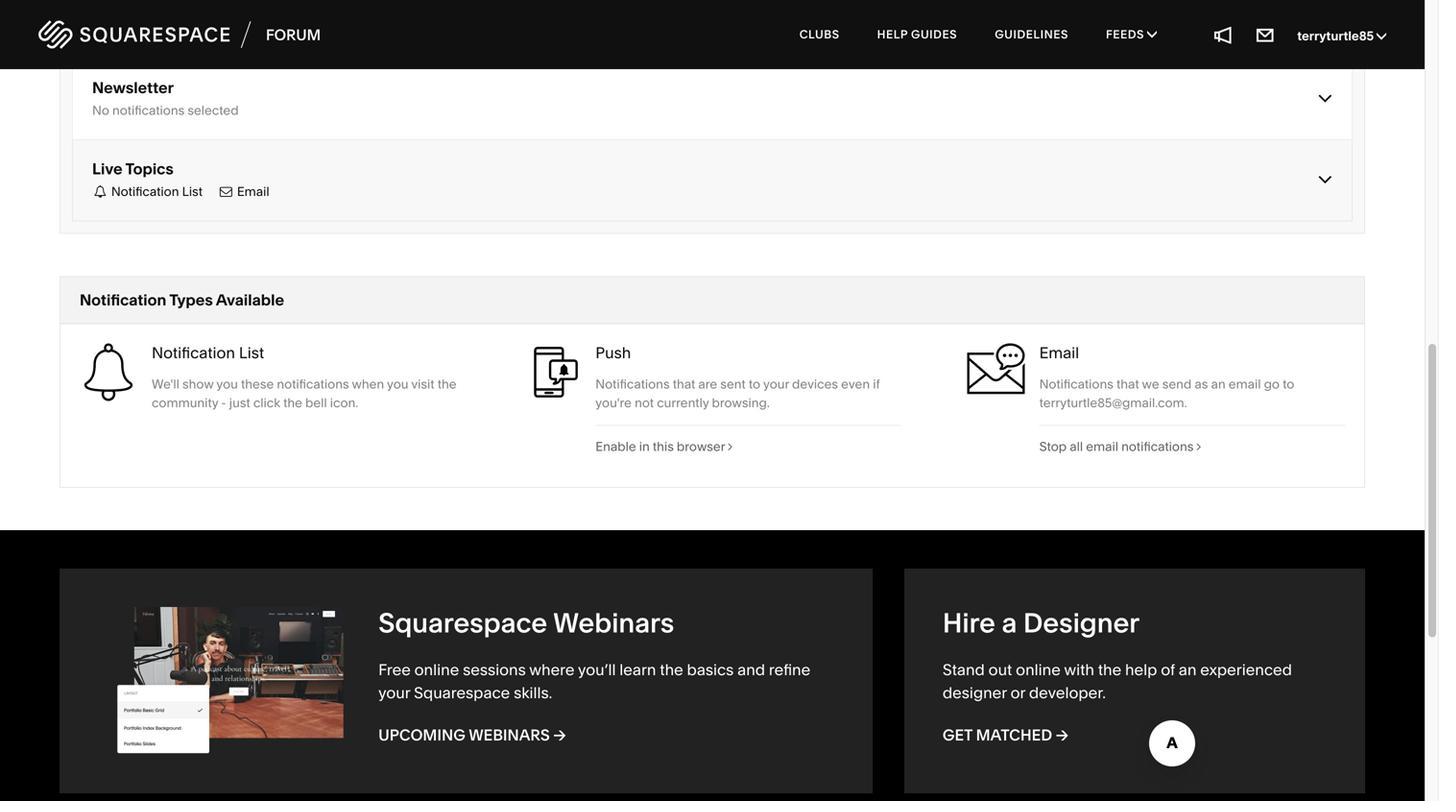 Task type: vqa. For each thing, say whether or not it's contained in the screenshot.
developer.
yes



Task type: describe. For each thing, give the bounding box(es) containing it.
basics
[[687, 661, 734, 679]]

0 vertical spatial squarespace
[[378, 607, 548, 639]]

notification up show
[[152, 343, 235, 362]]

an inside "notifications that we send as an email go to terryturtle85@gmail.com."
[[1212, 377, 1226, 392]]

with
[[1065, 660, 1095, 679]]

go
[[1265, 377, 1280, 392]]

squarespace webinars
[[378, 607, 675, 639]]

1 vertical spatial email
[[1086, 439, 1119, 454]]

even
[[841, 377, 870, 392]]

show
[[182, 377, 214, 392]]

clubs
[[800, 27, 840, 41]]

0 vertical spatial notification list
[[108, 21, 203, 37]]

clubs link
[[783, 10, 857, 60]]

2 horizontal spatial notifications
[[1122, 439, 1194, 454]]

selected
[[188, 103, 239, 118]]

the left bell
[[283, 395, 302, 411]]

stop all email notifications
[[1040, 439, 1197, 454]]

get
[[943, 726, 973, 744]]

and
[[738, 661, 766, 679]]

online inside free online sessions where you'll learn the basics and refine your squarespace skills.
[[415, 661, 459, 679]]

guides
[[911, 27, 958, 41]]

devices
[[792, 377, 838, 392]]

browsing.
[[712, 395, 770, 411]]

get matched →
[[943, 726, 1069, 744]]

stand
[[943, 660, 985, 679]]

upcoming webinars → link
[[378, 726, 566, 745]]

types
[[169, 291, 213, 309]]

you'll
[[578, 661, 616, 679]]

click
[[253, 395, 280, 411]]

enable
[[596, 439, 636, 454]]

browser
[[677, 439, 725, 454]]

if
[[873, 377, 880, 392]]

caret down image
[[1148, 28, 1158, 40]]

sent
[[721, 377, 746, 392]]

hire
[[943, 607, 996, 639]]

notifications image
[[1213, 24, 1234, 45]]

live
[[92, 159, 123, 178]]

stand out online with the help of an experienced designer or developer.
[[943, 660, 1293, 702]]

stop all email notifications link
[[1040, 439, 1202, 454]]

live topics
[[92, 159, 174, 178]]

are
[[699, 377, 718, 392]]

where
[[529, 661, 575, 679]]

the inside stand out online with the help of an experienced designer or developer.
[[1098, 660, 1122, 679]]

visit
[[411, 377, 435, 392]]

webinars for upcoming
[[469, 726, 550, 745]]

available
[[216, 291, 284, 309]]

notification list link
[[73, 0, 1352, 58]]

just
[[229, 395, 250, 411]]

out
[[989, 660, 1013, 679]]

terryturtle85 link
[[1298, 28, 1387, 44]]

fw image for notification list
[[92, 185, 108, 198]]

notifications inside newsletter no notifications selected
[[112, 103, 185, 118]]

community
[[152, 395, 218, 411]]

newsletter no notifications selected
[[92, 78, 239, 118]]

your inside notifications that are sent to your devices even if you're not currently browsing.
[[764, 377, 789, 392]]

angle down image
[[1318, 168, 1333, 191]]

designer
[[1024, 607, 1140, 639]]

get matched → link
[[943, 726, 1069, 744]]

newsletter
[[92, 78, 174, 97]]

the inside free online sessions where you'll learn the basics and refine your squarespace skills.
[[660, 661, 684, 679]]

that for email
[[1117, 377, 1140, 392]]

experienced
[[1201, 660, 1293, 679]]

send
[[1163, 377, 1192, 392]]

learn
[[620, 661, 656, 679]]

stop
[[1040, 439, 1067, 454]]

squarespace inside free online sessions where you'll learn the basics and refine your squarespace skills.
[[414, 684, 510, 702]]

we
[[1142, 377, 1160, 392]]

1 vertical spatial email
[[1040, 343, 1080, 362]]

angle right image
[[1197, 440, 1202, 453]]

2 you from the left
[[387, 377, 409, 392]]

list for fw icon
[[182, 21, 203, 37]]

when
[[352, 377, 384, 392]]

email inside "notifications that we send as an email go to terryturtle85@gmail.com."
[[1229, 377, 1262, 392]]

caret down image
[[1377, 29, 1387, 42]]

not
[[635, 395, 654, 411]]

guidelines
[[995, 27, 1069, 41]]

currently
[[657, 395, 709, 411]]

squarespace forum image
[[38, 18, 321, 51]]

1 you from the left
[[216, 377, 238, 392]]

online inside stand out online with the help of an experienced designer or developer.
[[1016, 660, 1061, 679]]

feeds
[[1106, 27, 1148, 41]]

hire a designer
[[943, 607, 1140, 639]]

→ for a
[[1056, 726, 1069, 744]]

we'll
[[152, 377, 179, 392]]



Task type: locate. For each thing, give the bounding box(es) containing it.
1 vertical spatial webinars
[[469, 726, 550, 745]]

→ down developer.
[[1056, 726, 1069, 744]]

list up 'these'
[[239, 343, 264, 362]]

or
[[1011, 683, 1026, 702]]

1 horizontal spatial email
[[1040, 343, 1080, 362]]

notifications that are sent to your devices even if you're not currently browsing.
[[596, 377, 880, 411]]

developer.
[[1029, 683, 1106, 702]]

help guides link
[[860, 10, 975, 60]]

angle down image
[[1318, 87, 1333, 110]]

list for fw image for notification list
[[182, 184, 203, 199]]

0 horizontal spatial an
[[1179, 660, 1197, 679]]

email up terryturtle85@gmail.com.
[[1040, 343, 1080, 362]]

notifications down newsletter
[[112, 103, 185, 118]]

email
[[234, 184, 270, 199], [1040, 343, 1080, 362]]

notification list up show
[[152, 343, 264, 362]]

that inside notifications that are sent to your devices even if you're not currently browsing.
[[673, 377, 696, 392]]

that
[[673, 377, 696, 392], [1117, 377, 1140, 392]]

designer
[[943, 683, 1007, 702]]

webinars down the 'skills.'
[[469, 726, 550, 745]]

to right sent
[[749, 377, 761, 392]]

1 fw image from the left
[[92, 185, 108, 198]]

1 vertical spatial squarespace
[[414, 684, 510, 702]]

online
[[1016, 660, 1061, 679], [415, 661, 459, 679]]

as
[[1195, 377, 1209, 392]]

notifications up not
[[596, 377, 670, 392]]

1 horizontal spatial to
[[1283, 377, 1295, 392]]

help
[[1126, 660, 1158, 679]]

webinars
[[553, 607, 675, 639], [469, 726, 550, 745]]

squarespace
[[378, 607, 548, 639], [414, 684, 510, 702]]

notifications for email
[[1040, 377, 1114, 392]]

topics
[[125, 159, 174, 178]]

an
[[1212, 377, 1226, 392], [1179, 660, 1197, 679]]

an right as
[[1212, 377, 1226, 392]]

notification left types
[[80, 291, 166, 309]]

1 vertical spatial an
[[1179, 660, 1197, 679]]

2 vertical spatial notification list
[[152, 343, 264, 362]]

you up "-"
[[216, 377, 238, 392]]

email
[[1229, 377, 1262, 392], [1086, 439, 1119, 454]]

feeds link
[[1089, 10, 1175, 60]]

2 vertical spatial notifications
[[1122, 439, 1194, 454]]

1 horizontal spatial webinars
[[553, 607, 675, 639]]

we'll show you these notifications when you visit the community - just click the bell icon.
[[152, 377, 457, 411]]

notifications inside the we'll show you these notifications when you visit the community - just click the bell icon.
[[277, 377, 349, 392]]

0 vertical spatial email
[[1229, 377, 1262, 392]]

notification list up newsletter
[[108, 21, 203, 37]]

webinars for squarespace
[[553, 607, 675, 639]]

that for push
[[673, 377, 696, 392]]

2 vertical spatial list
[[239, 343, 264, 362]]

0 horizontal spatial your
[[378, 684, 410, 702]]

1 horizontal spatial email
[[1229, 377, 1262, 392]]

2 online from the left
[[415, 661, 459, 679]]

terryturtle85
[[1298, 28, 1377, 44]]

free online sessions where you'll learn the basics and refine your squarespace skills.
[[378, 661, 811, 702]]

upcoming
[[378, 726, 466, 745]]

angle right image
[[728, 440, 733, 453]]

0 horizontal spatial email
[[1086, 439, 1119, 454]]

1 vertical spatial notification list
[[108, 184, 203, 199]]

0 vertical spatial notifications
[[112, 103, 185, 118]]

0 horizontal spatial you
[[216, 377, 238, 392]]

fw image
[[92, 23, 108, 35]]

upcoming webinars →
[[378, 726, 566, 745]]

terryturtle85@gmail.com.
[[1040, 395, 1188, 411]]

you
[[216, 377, 238, 392], [387, 377, 409, 392]]

enable in this browser link
[[596, 439, 733, 454]]

1 vertical spatial list
[[182, 184, 203, 199]]

you're
[[596, 395, 632, 411]]

you left visit
[[387, 377, 409, 392]]

0 horizontal spatial notifications
[[596, 377, 670, 392]]

fw image down the selected
[[218, 185, 234, 198]]

→ down free online sessions where you'll learn the basics and refine your squarespace skills.
[[554, 726, 566, 745]]

1 horizontal spatial an
[[1212, 377, 1226, 392]]

online up or
[[1016, 660, 1061, 679]]

2 that from the left
[[1117, 377, 1140, 392]]

notifications that we send as an email go to terryturtle85@gmail.com.
[[1040, 377, 1295, 411]]

no
[[92, 103, 109, 118]]

-
[[221, 395, 226, 411]]

1 that from the left
[[673, 377, 696, 392]]

help
[[878, 27, 908, 41]]

free
[[378, 661, 411, 679]]

notification types available
[[80, 291, 284, 309]]

list up newsletter no notifications selected
[[182, 21, 203, 37]]

webinars up you'll at the left bottom
[[553, 607, 675, 639]]

0 horizontal spatial online
[[415, 661, 459, 679]]

an right of
[[1179, 660, 1197, 679]]

notifications for push
[[596, 377, 670, 392]]

email down the selected
[[234, 184, 270, 199]]

notification list down topics at the left top of page
[[108, 184, 203, 199]]

1 vertical spatial your
[[378, 684, 410, 702]]

your left devices
[[764, 377, 789, 392]]

notifications up terryturtle85@gmail.com.
[[1040, 377, 1114, 392]]

1 horizontal spatial online
[[1016, 660, 1061, 679]]

notification right fw icon
[[111, 21, 179, 37]]

the right learn
[[660, 661, 684, 679]]

guidelines link
[[978, 10, 1086, 60]]

email left go
[[1229, 377, 1262, 392]]

your
[[764, 377, 789, 392], [378, 684, 410, 702]]

1 horizontal spatial →
[[1056, 726, 1069, 744]]

that up currently
[[673, 377, 696, 392]]

all
[[1070, 439, 1084, 454]]

1 → from the left
[[1056, 726, 1069, 744]]

to
[[749, 377, 761, 392], [1283, 377, 1295, 392]]

email right all
[[1086, 439, 1119, 454]]

0 horizontal spatial fw image
[[92, 185, 108, 198]]

notifications left angle right image
[[1122, 439, 1194, 454]]

2 to from the left
[[1283, 377, 1295, 392]]

1 horizontal spatial fw image
[[218, 185, 234, 198]]

help guides
[[878, 27, 958, 41]]

icon.
[[330, 395, 359, 411]]

0 horizontal spatial email
[[234, 184, 270, 199]]

2 notifications from the left
[[1040, 377, 1114, 392]]

fw image
[[92, 185, 108, 198], [218, 185, 234, 198]]

squarespace up sessions
[[378, 607, 548, 639]]

notifications up bell
[[277, 377, 349, 392]]

that inside "notifications that we send as an email go to terryturtle85@gmail.com."
[[1117, 377, 1140, 392]]

to right go
[[1283, 377, 1295, 392]]

squarespace down sessions
[[414, 684, 510, 702]]

of
[[1161, 660, 1176, 679]]

1 horizontal spatial your
[[764, 377, 789, 392]]

push
[[596, 343, 631, 362]]

1 notifications from the left
[[596, 377, 670, 392]]

this
[[653, 439, 674, 454]]

your down free
[[378, 684, 410, 702]]

0 horizontal spatial that
[[673, 377, 696, 392]]

skills.
[[514, 684, 553, 702]]

bell
[[305, 395, 327, 411]]

0 vertical spatial an
[[1212, 377, 1226, 392]]

0 vertical spatial your
[[764, 377, 789, 392]]

a
[[1002, 607, 1017, 639]]

1 horizontal spatial that
[[1117, 377, 1140, 392]]

0 horizontal spatial webinars
[[469, 726, 550, 745]]

fw image for email
[[218, 185, 234, 198]]

0 horizontal spatial notifications
[[112, 103, 185, 118]]

to inside "notifications that we send as an email go to terryturtle85@gmail.com."
[[1283, 377, 1295, 392]]

in
[[639, 439, 650, 454]]

online right free
[[415, 661, 459, 679]]

list down the selected
[[182, 184, 203, 199]]

to inside notifications that are sent to your devices even if you're not currently browsing.
[[749, 377, 761, 392]]

that left we
[[1117, 377, 1140, 392]]

notifications
[[112, 103, 185, 118], [277, 377, 349, 392], [1122, 439, 1194, 454]]

1 to from the left
[[749, 377, 761, 392]]

refine
[[769, 661, 811, 679]]

the right visit
[[438, 377, 457, 392]]

2 → from the left
[[554, 726, 566, 745]]

1 online from the left
[[1016, 660, 1061, 679]]

0 vertical spatial email
[[234, 184, 270, 199]]

fw image down live
[[92, 185, 108, 198]]

the
[[438, 377, 457, 392], [283, 395, 302, 411], [1098, 660, 1122, 679], [660, 661, 684, 679]]

→
[[1056, 726, 1069, 744], [554, 726, 566, 745]]

your inside free online sessions where you'll learn the basics and refine your squarespace skills.
[[378, 684, 410, 702]]

notifications inside "notifications that we send as an email go to terryturtle85@gmail.com."
[[1040, 377, 1114, 392]]

matched
[[976, 726, 1053, 744]]

0 vertical spatial list
[[182, 21, 203, 37]]

0 horizontal spatial →
[[554, 726, 566, 745]]

the right with
[[1098, 660, 1122, 679]]

enable in this browser
[[596, 439, 728, 454]]

sessions
[[463, 661, 526, 679]]

→ for webinars
[[554, 726, 566, 745]]

these
[[241, 377, 274, 392]]

notification list
[[108, 21, 203, 37], [108, 184, 203, 199], [152, 343, 264, 362]]

list
[[182, 21, 203, 37], [182, 184, 203, 199], [239, 343, 264, 362]]

2 fw image from the left
[[218, 185, 234, 198]]

notifications inside notifications that are sent to your devices even if you're not currently browsing.
[[596, 377, 670, 392]]

messages image
[[1255, 24, 1277, 45]]

notifications
[[596, 377, 670, 392], [1040, 377, 1114, 392]]

0 vertical spatial webinars
[[553, 607, 675, 639]]

an inside stand out online with the help of an experienced designer or developer.
[[1179, 660, 1197, 679]]

1 horizontal spatial you
[[387, 377, 409, 392]]

1 horizontal spatial notifications
[[277, 377, 349, 392]]

1 horizontal spatial notifications
[[1040, 377, 1114, 392]]

notification down topics at the left top of page
[[111, 184, 179, 199]]

1 vertical spatial notifications
[[277, 377, 349, 392]]

notification
[[111, 21, 179, 37], [111, 184, 179, 199], [80, 291, 166, 309], [152, 343, 235, 362]]

0 horizontal spatial to
[[749, 377, 761, 392]]



